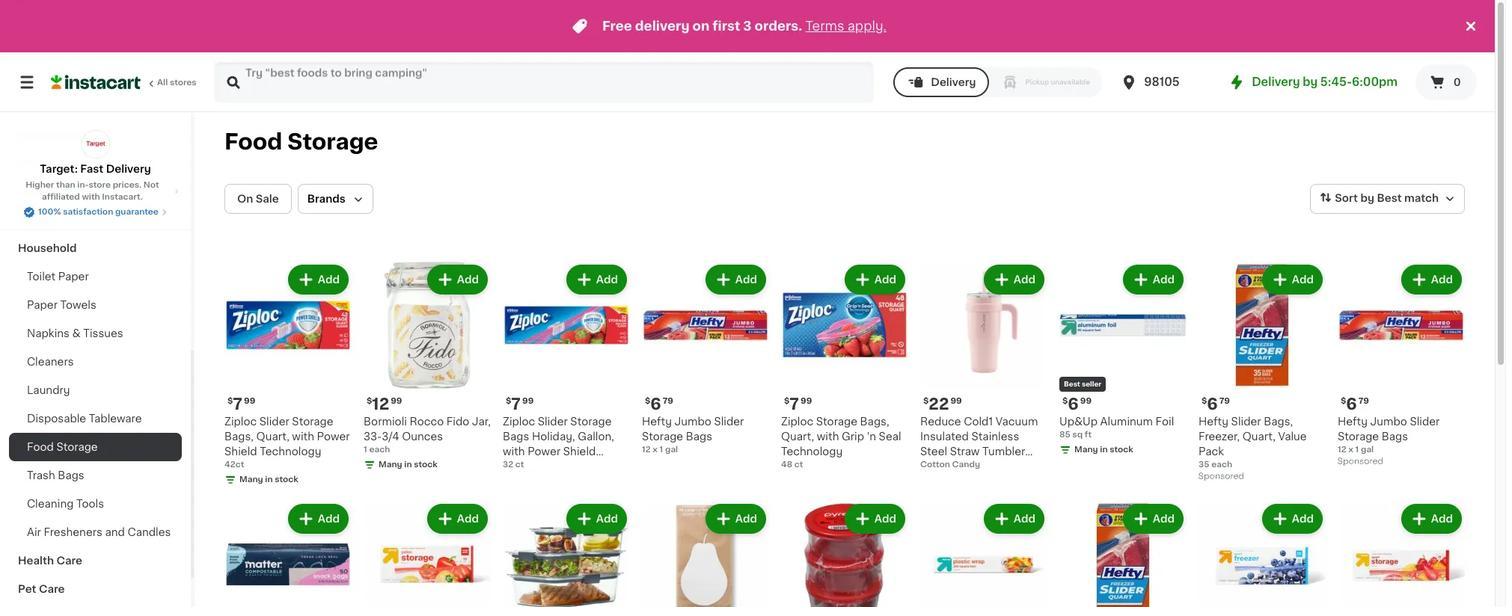 Task type: vqa. For each thing, say whether or not it's contained in the screenshot.


Task type: describe. For each thing, give the bounding box(es) containing it.
not
[[144, 181, 159, 189]]

disposable tableware link
[[9, 405, 182, 433]]

cleaners
[[27, 357, 74, 367]]

drinks
[[57, 186, 91, 197]]

99 for up&up aluminum foil
[[1081, 397, 1092, 406]]

9 $ from the left
[[1341, 397, 1347, 406]]

many in stock for 6
[[1075, 446, 1134, 454]]

coffee & tea link
[[9, 149, 182, 177]]

$ 12 99
[[367, 397, 402, 412]]

bormioli rocco fido jar, 33-3/4 ounces 1 each
[[364, 417, 491, 454]]

0 button
[[1416, 64, 1477, 100]]

all stores link
[[51, 61, 198, 103]]

than
[[56, 181, 75, 189]]

first
[[713, 20, 740, 32]]

by for delivery
[[1303, 76, 1318, 88]]

5 slider from the left
[[1410, 417, 1440, 427]]

cold1
[[964, 417, 993, 427]]

1 hefty jumbo slider storage bags 12 x 1 gal from the left
[[642, 417, 744, 454]]

1 79 from the left
[[663, 397, 673, 406]]

holiday,
[[532, 432, 575, 442]]

1 horizontal spatial 12
[[642, 446, 651, 454]]

0 horizontal spatial paper
[[27, 300, 58, 311]]

air fresheners and candles
[[27, 528, 171, 538]]

towels
[[60, 300, 96, 311]]

bags, for 7
[[860, 417, 890, 427]]

match
[[1405, 193, 1439, 204]]

hefty slider bags, freezer, quart, value pack 35 each
[[1199, 417, 1307, 469]]

99 for reduce cold1 vacuum insulated stainless steel straw tumbler mug - cotton candy
[[951, 397, 962, 406]]

guarantee
[[115, 208, 159, 216]]

target:
[[40, 164, 78, 174]]

napkins & tissues link
[[9, 320, 182, 348]]

ct inside ziploc storage bags, quart, with grip 'n seal technology 48 ct
[[795, 461, 803, 469]]

0
[[1454, 77, 1461, 88]]

cotton inside reduce cold1 vacuum insulated stainless steel straw tumbler mug - cotton candy
[[954, 462, 991, 472]]

delivery
[[635, 20, 690, 32]]

storage inside ziploc slider storage bags, quart, with power shield technology 42ct
[[292, 417, 333, 427]]

soda
[[18, 129, 46, 140]]

apply.
[[848, 20, 887, 32]]

laundry link
[[9, 376, 182, 405]]

$ 7 99 for ziploc slider storage bags, quart, with power shield technology
[[228, 397, 255, 412]]

higher
[[26, 181, 54, 189]]

limited time offer region
[[0, 0, 1462, 52]]

fast
[[80, 164, 103, 174]]

storage right gallon,
[[642, 432, 683, 442]]

100%
[[38, 208, 61, 216]]

pack
[[1199, 447, 1224, 457]]

by for sort
[[1361, 193, 1375, 204]]

straw
[[950, 447, 980, 457]]

pet
[[18, 585, 36, 595]]

cleaning tools link
[[9, 490, 182, 519]]

each for pack
[[1212, 461, 1233, 469]]

pet care
[[18, 585, 65, 595]]

pet care link
[[9, 576, 182, 604]]

& for coffee
[[58, 158, 67, 168]]

2 jumbo from the left
[[1371, 417, 1408, 427]]

8 $ from the left
[[1202, 397, 1207, 406]]

freezer,
[[1199, 432, 1240, 442]]

paper towels link
[[9, 291, 182, 320]]

5 $ from the left
[[784, 397, 790, 406]]

many for 12
[[379, 461, 402, 469]]

3 1 from the left
[[1356, 446, 1359, 454]]

laundry
[[27, 385, 70, 396]]

trash
[[27, 471, 55, 481]]

shield inside ziploc slider storage bags, quart, with power shield technology 42ct
[[225, 447, 257, 457]]

1 gal from the left
[[665, 446, 678, 454]]

sports
[[18, 186, 54, 197]]

higher than in-store prices. not affiliated with instacart. link
[[12, 180, 179, 204]]

grip
[[842, 432, 864, 442]]

3 $ 6 79 from the left
[[1341, 397, 1370, 412]]

sale
[[256, 194, 279, 204]]

cotton candy
[[921, 461, 980, 469]]

sq
[[1073, 431, 1083, 439]]

target: fast delivery logo image
[[81, 130, 110, 159]]

coffee & tea
[[18, 158, 88, 168]]

best for best match
[[1377, 193, 1402, 204]]

shield inside ziploc slider storage bags holiday, gallon, with power shield technology
[[563, 447, 596, 457]]

toilet
[[27, 272, 55, 282]]

instacart logo image
[[51, 73, 141, 91]]

tools
[[76, 499, 104, 510]]

0 horizontal spatial food storage
[[27, 442, 98, 453]]

$ 22 99
[[924, 397, 962, 412]]

ziploc slider storage bags, quart, with power shield technology 42ct
[[225, 417, 350, 469]]

pantry
[[18, 215, 54, 225]]

0 horizontal spatial delivery
[[106, 164, 151, 174]]

0 horizontal spatial candy
[[952, 461, 980, 469]]

32 ct
[[503, 461, 524, 469]]

technology inside ziploc slider storage bags holiday, gallon, with power shield technology
[[503, 462, 564, 472]]

Best match Sort by field
[[1311, 184, 1465, 214]]

ziploc for bags,
[[225, 417, 257, 427]]

$ 6 99
[[1063, 397, 1092, 412]]

delivery for delivery by 5:45-6:00pm
[[1252, 76, 1300, 88]]

2 gal from the left
[[1361, 446, 1374, 454]]

100% satisfaction guarantee button
[[23, 204, 168, 219]]

orders.
[[755, 20, 803, 32]]

food storage link
[[9, 433, 182, 462]]

2 x from the left
[[1349, 446, 1354, 454]]

delivery button
[[894, 67, 990, 97]]

0 horizontal spatial cotton
[[921, 461, 950, 469]]

cleaning tools
[[27, 499, 104, 510]]

cleaners link
[[9, 348, 182, 376]]

sort by
[[1335, 193, 1375, 204]]

paper towels
[[27, 300, 96, 311]]

many in stock for 12
[[379, 461, 438, 469]]

tissues
[[83, 329, 123, 339]]

prices.
[[113, 181, 142, 189]]

storage down disposable tableware
[[56, 442, 98, 453]]

brands button
[[298, 184, 373, 214]]

fido
[[447, 417, 469, 427]]

ziploc storage bags, quart, with grip 'n seal technology 48 ct
[[781, 417, 902, 469]]

1 $ 6 79 from the left
[[645, 397, 673, 412]]

juice
[[18, 101, 48, 112]]

7 for ziploc storage bags, quart, with grip 'n seal technology
[[790, 397, 799, 412]]

with inside ziploc slider storage bags holiday, gallon, with power shield technology
[[503, 447, 525, 457]]

juice link
[[9, 92, 182, 120]]

$ inside $ 22 99
[[924, 397, 929, 406]]

ziploc slider storage bags holiday, gallon, with power shield technology
[[503, 417, 614, 472]]

'n
[[867, 432, 876, 442]]

disposable tableware
[[27, 414, 142, 424]]

trash bags
[[27, 471, 84, 481]]

all
[[157, 79, 168, 87]]

affiliated
[[42, 193, 80, 201]]

quart, for freezer,
[[1243, 432, 1276, 442]]

storage inside ziploc storage bags, quart, with grip 'n seal technology 48 ct
[[816, 417, 858, 427]]

99 for ziploc slider storage bags, quart, with power shield technology
[[244, 397, 255, 406]]

seal
[[879, 432, 902, 442]]

& for napkins
[[72, 329, 81, 339]]

target: fast delivery link
[[40, 130, 151, 177]]

stock for 6
[[1110, 446, 1134, 454]]

1 horizontal spatial food storage
[[225, 131, 378, 153]]

0 vertical spatial food
[[225, 131, 282, 153]]

food inside food storage link
[[27, 442, 54, 453]]

power inside ziploc slider storage bags, quart, with power shield technology 42ct
[[317, 432, 350, 442]]

ziploc for bags
[[503, 417, 535, 427]]

1 x from the left
[[653, 446, 658, 454]]

slider for bags,
[[260, 417, 289, 427]]

tableware
[[89, 414, 142, 424]]

higher than in-store prices. not affiliated with instacart.
[[26, 181, 159, 201]]

in-
[[77, 181, 89, 189]]

product group containing 12
[[364, 262, 491, 474]]

2 79 from the left
[[1220, 397, 1230, 406]]

2 6 from the left
[[1068, 397, 1079, 412]]



Task type: locate. For each thing, give the bounding box(es) containing it.
mug
[[921, 462, 944, 472]]

power
[[317, 432, 350, 442], [528, 447, 561, 457]]

6 $ from the left
[[924, 397, 929, 406]]

stainless
[[972, 432, 1020, 442]]

0 horizontal spatial 1
[[364, 446, 367, 454]]

0 horizontal spatial 7
[[233, 397, 242, 412]]

99 for bormioli rocco fido jar, 33-3/4 ounces
[[391, 397, 402, 406]]

quart, inside ziploc storage bags, quart, with grip 'n seal technology 48 ct
[[781, 432, 814, 442]]

3 6 from the left
[[1207, 397, 1218, 412]]

2 vertical spatial &
[[72, 329, 81, 339]]

gallon,
[[578, 432, 614, 442]]

reduce
[[921, 417, 961, 427]]

2 $ 6 79 from the left
[[1202, 397, 1230, 412]]

candy inside reduce cold1 vacuum insulated stainless steel straw tumbler mug - cotton candy
[[993, 462, 1028, 472]]

food storage down "disposable"
[[27, 442, 98, 453]]

0 vertical spatial many
[[1075, 446, 1098, 454]]

& left tea
[[58, 158, 67, 168]]

many for 7
[[239, 476, 263, 484]]

cotton down steel
[[921, 461, 950, 469]]

health care link
[[9, 547, 182, 576]]

x
[[653, 446, 658, 454], [1349, 446, 1354, 454]]

1 horizontal spatial gal
[[1361, 446, 1374, 454]]

sponsored badge image for pack
[[1199, 473, 1244, 481]]

add
[[318, 275, 340, 285], [457, 275, 479, 285], [596, 275, 618, 285], [736, 275, 757, 285], [875, 275, 897, 285], [1014, 275, 1036, 285], [1153, 275, 1175, 285], [1292, 275, 1314, 285], [1432, 275, 1453, 285], [318, 514, 340, 525], [457, 514, 479, 525], [596, 514, 618, 525], [736, 514, 757, 525], [875, 514, 897, 525], [1014, 514, 1036, 525], [1153, 514, 1175, 525], [1292, 514, 1314, 525], [1432, 514, 1453, 525]]

98105 button
[[1120, 61, 1210, 103]]

1 horizontal spatial in
[[404, 461, 412, 469]]

0 vertical spatial sponsored badge image
[[1338, 458, 1383, 466]]

ziploc for quart,
[[781, 417, 814, 427]]

sponsored badge image for x
[[1338, 458, 1383, 466]]

1 slider from the left
[[260, 417, 289, 427]]

1 horizontal spatial paper
[[58, 272, 89, 282]]

1 vertical spatial each
[[1212, 461, 1233, 469]]

with
[[82, 193, 100, 201], [292, 432, 314, 442], [817, 432, 839, 442], [503, 447, 525, 457]]

bags, inside ziploc slider storage bags, quart, with power shield technology 42ct
[[225, 432, 254, 442]]

power inside ziploc slider storage bags holiday, gallon, with power shield technology
[[528, 447, 561, 457]]

with inside ziploc slider storage bags, quart, with power shield technology 42ct
[[292, 432, 314, 442]]

2 hefty jumbo slider storage bags 12 x 1 gal from the left
[[1338, 417, 1440, 454]]

in for 12
[[404, 461, 412, 469]]

22
[[929, 397, 949, 412]]

1 quart, from the left
[[256, 432, 289, 442]]

cotton
[[921, 461, 950, 469], [954, 462, 991, 472]]

0 vertical spatial best
[[1377, 193, 1402, 204]]

2 horizontal spatial 12
[[1338, 446, 1347, 454]]

free delivery on first 3 orders. terms apply.
[[602, 20, 887, 32]]

5 99 from the left
[[951, 397, 962, 406]]

2 vertical spatial stock
[[275, 476, 299, 484]]

4 6 from the left
[[1347, 397, 1357, 412]]

2 horizontal spatial $ 6 79
[[1341, 397, 1370, 412]]

ziploc inside ziploc slider storage bags holiday, gallon, with power shield technology
[[503, 417, 535, 427]]

7 up 42ct
[[233, 397, 242, 412]]

1 horizontal spatial delivery
[[931, 77, 976, 88]]

ounces
[[402, 432, 443, 442]]

1 horizontal spatial hefty
[[1199, 417, 1229, 427]]

ft
[[1085, 431, 1092, 439]]

2 horizontal spatial 7
[[790, 397, 799, 412]]

99 right 22
[[951, 397, 962, 406]]

soda & water link
[[9, 120, 182, 149]]

0 horizontal spatial by
[[1303, 76, 1318, 88]]

storage up grip
[[816, 417, 858, 427]]

ziploc right jar,
[[503, 417, 535, 427]]

3 quart, from the left
[[1243, 432, 1276, 442]]

2 99 from the left
[[391, 397, 402, 406]]

coffee
[[18, 158, 55, 168]]

1 horizontal spatial ct
[[795, 461, 803, 469]]

food up on sale button
[[225, 131, 282, 153]]

1 horizontal spatial jumbo
[[1371, 417, 1408, 427]]

2 horizontal spatial quart,
[[1243, 432, 1276, 442]]

2 1 from the left
[[660, 446, 663, 454]]

99 up holiday,
[[522, 397, 534, 406]]

cotton down straw
[[954, 462, 991, 472]]

2 horizontal spatial hefty
[[1338, 417, 1368, 427]]

1 vertical spatial food
[[27, 442, 54, 453]]

paper down toilet
[[27, 300, 58, 311]]

bags, for 6
[[1264, 417, 1293, 427]]

1 horizontal spatial shield
[[563, 447, 596, 457]]

2 shield from the left
[[563, 447, 596, 457]]

2 horizontal spatial technology
[[781, 447, 843, 457]]

1 horizontal spatial quart,
[[781, 432, 814, 442]]

candy down straw
[[952, 461, 980, 469]]

7 for ziploc slider storage bags holiday, gallon, with power shield technology
[[511, 397, 521, 412]]

storage right "value"
[[1338, 432, 1379, 442]]

satisfaction
[[63, 208, 113, 216]]

technology inside ziploc slider storage bags, quart, with power shield technology 42ct
[[260, 447, 321, 457]]

3 ziploc from the left
[[781, 417, 814, 427]]

33-
[[364, 432, 382, 442]]

slider for bags
[[538, 417, 568, 427]]

$ 7 99 up ziploc slider storage bags, quart, with power shield technology 42ct
[[228, 397, 255, 412]]

technology inside ziploc storage bags, quart, with grip 'n seal technology 48 ct
[[781, 447, 843, 457]]

health
[[18, 556, 54, 567]]

1 horizontal spatial sponsored badge image
[[1338, 458, 1383, 466]]

bags inside ziploc slider storage bags holiday, gallon, with power shield technology
[[503, 432, 529, 442]]

food up trash
[[27, 442, 54, 453]]

1 vertical spatial sponsored badge image
[[1199, 473, 1244, 481]]

1 $ from the left
[[228, 397, 233, 406]]

aluminum
[[1101, 417, 1153, 427]]

each down pack
[[1212, 461, 1233, 469]]

3 99 from the left
[[522, 397, 534, 406]]

1 99 from the left
[[244, 397, 255, 406]]

0 horizontal spatial technology
[[260, 447, 321, 457]]

with down in- on the top of page
[[82, 193, 100, 201]]

care down fresheners
[[56, 556, 82, 567]]

4 99 from the left
[[801, 397, 812, 406]]

3 $ 7 99 from the left
[[784, 397, 812, 412]]

insulated
[[921, 432, 969, 442]]

health care
[[18, 556, 82, 567]]

1 vertical spatial &
[[58, 158, 67, 168]]

0 horizontal spatial ct
[[516, 461, 524, 469]]

3 7 from the left
[[790, 397, 799, 412]]

technology for with
[[781, 447, 843, 457]]

delivery for delivery
[[931, 77, 976, 88]]

0 horizontal spatial many
[[239, 476, 263, 484]]

0 horizontal spatial 12
[[372, 397, 389, 412]]

care for pet care
[[39, 585, 65, 595]]

1 1 from the left
[[364, 446, 367, 454]]

0 horizontal spatial each
[[369, 446, 390, 454]]

2 horizontal spatial $ 7 99
[[784, 397, 812, 412]]

2 vertical spatial in
[[265, 476, 273, 484]]

toilet paper link
[[9, 263, 182, 291]]

by left 5:45-
[[1303, 76, 1318, 88]]

brands
[[307, 194, 346, 204]]

napkins & tissues
[[27, 329, 123, 339]]

many down the ft
[[1075, 446, 1098, 454]]

ziploc up 42ct
[[225, 417, 257, 427]]

0 horizontal spatial gal
[[665, 446, 678, 454]]

slider inside hefty slider bags, freezer, quart, value pack 35 each
[[1232, 417, 1262, 427]]

0 vertical spatial care
[[56, 556, 82, 567]]

stock down up&up aluminum foil 85 sq ft
[[1110, 446, 1134, 454]]

32
[[503, 461, 514, 469]]

$ 7 99 for ziploc slider storage bags holiday, gallon, with power shield technology
[[506, 397, 534, 412]]

all stores
[[157, 79, 197, 87]]

stock down ounces
[[414, 461, 438, 469]]

tea
[[69, 158, 88, 168]]

food storage
[[225, 131, 378, 153], [27, 442, 98, 453]]

product group containing 22
[[921, 262, 1048, 472]]

add button
[[289, 266, 347, 293], [429, 266, 486, 293], [568, 266, 626, 293], [707, 266, 765, 293], [846, 266, 904, 293], [985, 266, 1043, 293], [1125, 266, 1183, 293], [1264, 266, 1322, 293], [1403, 266, 1461, 293], [289, 506, 347, 533], [429, 506, 486, 533], [568, 506, 626, 533], [707, 506, 765, 533], [846, 506, 904, 533], [985, 506, 1043, 533], [1125, 506, 1183, 533], [1264, 506, 1322, 533], [1403, 506, 1461, 533]]

0 vertical spatial many in stock
[[1075, 446, 1134, 454]]

1 ziploc from the left
[[225, 417, 257, 427]]

bags, up "value"
[[1264, 417, 1293, 427]]

jar,
[[472, 417, 491, 427]]

0 horizontal spatial &
[[48, 129, 57, 140]]

1 horizontal spatial food
[[225, 131, 282, 153]]

7 $ from the left
[[1063, 397, 1068, 406]]

1 horizontal spatial many
[[379, 461, 402, 469]]

2 horizontal spatial stock
[[1110, 446, 1134, 454]]

food storage up brands
[[225, 131, 378, 153]]

2 horizontal spatial bags,
[[1264, 417, 1293, 427]]

0 vertical spatial by
[[1303, 76, 1318, 88]]

1 horizontal spatial each
[[1212, 461, 1233, 469]]

2 horizontal spatial in
[[1100, 446, 1108, 454]]

2 horizontal spatial 1
[[1356, 446, 1359, 454]]

bags, up 42ct
[[225, 432, 254, 442]]

1 vertical spatial paper
[[27, 300, 58, 311]]

2 quart, from the left
[[781, 432, 814, 442]]

99 inside $ 6 99
[[1081, 397, 1092, 406]]

7 up ziploc slider storage bags holiday, gallon, with power shield technology
[[511, 397, 521, 412]]

best
[[1377, 193, 1402, 204], [1064, 381, 1081, 388]]

0 horizontal spatial in
[[265, 476, 273, 484]]

99 for ziploc slider storage bags holiday, gallon, with power shield technology
[[522, 397, 534, 406]]

$ inside $ 12 99
[[367, 397, 372, 406]]

napkins
[[27, 329, 70, 339]]

hefty inside hefty slider bags, freezer, quart, value pack 35 each
[[1199, 417, 1229, 427]]

ct right 48
[[795, 461, 803, 469]]

many in stock down the ft
[[1075, 446, 1134, 454]]

by
[[1303, 76, 1318, 88], [1361, 193, 1375, 204]]

rocco
[[410, 417, 444, 427]]

2 vertical spatial many
[[239, 476, 263, 484]]

1 $ 7 99 from the left
[[228, 397, 255, 412]]

3 hefty from the left
[[1338, 417, 1368, 427]]

best for best seller
[[1064, 381, 1081, 388]]

best left 'match'
[[1377, 193, 1402, 204]]

99
[[244, 397, 255, 406], [391, 397, 402, 406], [522, 397, 534, 406], [801, 397, 812, 406], [951, 397, 962, 406], [1081, 397, 1092, 406]]

storage up gallon,
[[571, 417, 612, 427]]

2 hefty from the left
[[1199, 417, 1229, 427]]

1 horizontal spatial best
[[1377, 193, 1402, 204]]

100% satisfaction guarantee
[[38, 208, 159, 216]]

bags, inside hefty slider bags, freezer, quart, value pack 35 each
[[1264, 417, 1293, 427]]

7 for ziploc slider storage bags, quart, with power shield technology
[[233, 397, 242, 412]]

best inside field
[[1377, 193, 1402, 204]]

0 horizontal spatial hefty
[[642, 417, 672, 427]]

5:45-
[[1321, 76, 1352, 88]]

99 for ziploc storage bags, quart, with grip 'n seal technology
[[801, 397, 812, 406]]

quart, for bags,
[[256, 432, 289, 442]]

0 vertical spatial food storage
[[225, 131, 378, 153]]

1 vertical spatial power
[[528, 447, 561, 457]]

2 horizontal spatial many
[[1075, 446, 1098, 454]]

each inside hefty slider bags, freezer, quart, value pack 35 each
[[1212, 461, 1233, 469]]

3/4
[[382, 432, 399, 442]]

99 up ziploc storage bags, quart, with grip 'n seal technology 48 ct
[[801, 397, 812, 406]]

2 horizontal spatial ziploc
[[781, 417, 814, 427]]

35
[[1199, 461, 1210, 469]]

98105
[[1144, 76, 1180, 88]]

1 horizontal spatial 7
[[511, 397, 521, 412]]

reduce cold1 vacuum insulated stainless steel straw tumbler mug - cotton candy
[[921, 417, 1038, 472]]

1 vertical spatial many in stock
[[379, 461, 438, 469]]

up&up
[[1060, 417, 1098, 427]]

6 99 from the left
[[1081, 397, 1092, 406]]

with inside ziploc storage bags, quart, with grip 'n seal technology 48 ct
[[817, 432, 839, 442]]

hefty jumbo slider storage bags 12 x 1 gal
[[642, 417, 744, 454], [1338, 417, 1440, 454]]

steel
[[921, 447, 948, 457]]

1 jumbo from the left
[[675, 417, 712, 427]]

power down holiday,
[[528, 447, 561, 457]]

sports drinks link
[[9, 177, 182, 206]]

many down 42ct
[[239, 476, 263, 484]]

storage up brands dropdown button
[[287, 131, 378, 153]]

service type group
[[894, 67, 1103, 97]]

ziploc inside ziploc storage bags, quart, with grip 'n seal technology 48 ct
[[781, 417, 814, 427]]

by inside field
[[1361, 193, 1375, 204]]

in down ounces
[[404, 461, 412, 469]]

1 horizontal spatial bags,
[[860, 417, 890, 427]]

shield up 42ct
[[225, 447, 257, 457]]

by right 'sort'
[[1361, 193, 1375, 204]]

1 vertical spatial care
[[39, 585, 65, 595]]

in down up&up aluminum foil 85 sq ft
[[1100, 446, 1108, 454]]

7 up ziploc storage bags, quart, with grip 'n seal technology 48 ct
[[790, 397, 799, 412]]

bags, inside ziploc storage bags, quart, with grip 'n seal technology 48 ct
[[860, 417, 890, 427]]

best left seller
[[1064, 381, 1081, 388]]

in
[[1100, 446, 1108, 454], [404, 461, 412, 469], [265, 476, 273, 484]]

paper up towels
[[58, 272, 89, 282]]

1 6 from the left
[[651, 397, 661, 412]]

0 vertical spatial paper
[[58, 272, 89, 282]]

1 horizontal spatial many in stock
[[379, 461, 438, 469]]

99 down best seller
[[1081, 397, 1092, 406]]

99 up ziploc slider storage bags, quart, with power shield technology 42ct
[[244, 397, 255, 406]]

ct right 32
[[516, 461, 524, 469]]

many in stock down ounces
[[379, 461, 438, 469]]

soda & water
[[18, 129, 91, 140]]

many down 3/4
[[379, 461, 402, 469]]

each inside 'bormioli rocco fido jar, 33-3/4 ounces 1 each'
[[369, 446, 390, 454]]

2 ct from the left
[[795, 461, 803, 469]]

ziploc up 48
[[781, 417, 814, 427]]

1 ct from the left
[[516, 461, 524, 469]]

storage left bormioli in the left bottom of the page
[[292, 417, 333, 427]]

1 7 from the left
[[233, 397, 242, 412]]

1 horizontal spatial candy
[[993, 462, 1028, 472]]

$ inside $ 6 99
[[1063, 397, 1068, 406]]

$ 7 99 up holiday,
[[506, 397, 534, 412]]

0 horizontal spatial x
[[653, 446, 658, 454]]

1 horizontal spatial stock
[[414, 461, 438, 469]]

slider for freezer,
[[1232, 417, 1262, 427]]

3 $ from the left
[[506, 397, 511, 406]]

care for health care
[[56, 556, 82, 567]]

0 vertical spatial power
[[317, 432, 350, 442]]

0 horizontal spatial ziploc
[[225, 417, 257, 427]]

shield down gallon,
[[563, 447, 596, 457]]

with up 32 ct
[[503, 447, 525, 457]]

delivery by 5:45-6:00pm
[[1252, 76, 1398, 88]]

with left grip
[[817, 432, 839, 442]]

0 horizontal spatial quart,
[[256, 432, 289, 442]]

0 vertical spatial each
[[369, 446, 390, 454]]

3 slider from the left
[[714, 417, 744, 427]]

many in stock for 7
[[239, 476, 299, 484]]

2 slider from the left
[[538, 417, 568, 427]]

in down ziploc slider storage bags, quart, with power shield technology 42ct
[[265, 476, 273, 484]]

storage inside ziploc slider storage bags holiday, gallon, with power shield technology
[[571, 417, 612, 427]]

1 horizontal spatial hefty jumbo slider storage bags 12 x 1 gal
[[1338, 417, 1440, 454]]

3 79 from the left
[[1359, 397, 1370, 406]]

2 ziploc from the left
[[503, 417, 535, 427]]

slider inside ziploc slider storage bags, quart, with power shield technology 42ct
[[260, 417, 289, 427]]

quart, inside hefty slider bags, freezer, quart, value pack 35 each
[[1243, 432, 1276, 442]]

1 horizontal spatial by
[[1361, 193, 1375, 204]]

2 $ 7 99 from the left
[[506, 397, 534, 412]]

care right pet
[[39, 585, 65, 595]]

1 vertical spatial many
[[379, 461, 402, 469]]

& for soda
[[48, 129, 57, 140]]

household
[[18, 243, 77, 254]]

slider inside ziploc slider storage bags holiday, gallon, with power shield technology
[[538, 417, 568, 427]]

target: fast delivery
[[40, 164, 151, 174]]

0 horizontal spatial food
[[27, 442, 54, 453]]

hefty
[[642, 417, 672, 427], [1199, 417, 1229, 427], [1338, 417, 1368, 427]]

pantry link
[[9, 206, 182, 234]]

4 $ from the left
[[645, 397, 651, 406]]

99 inside $ 22 99
[[951, 397, 962, 406]]

with left 33-
[[292, 432, 314, 442]]

many in stock down 42ct
[[239, 476, 299, 484]]

0 horizontal spatial $ 6 79
[[645, 397, 673, 412]]

6
[[651, 397, 661, 412], [1068, 397, 1079, 412], [1207, 397, 1218, 412], [1347, 397, 1357, 412]]

42ct
[[225, 461, 244, 469]]

sponsored badge image
[[1338, 458, 1383, 466], [1199, 473, 1244, 481]]

stock
[[1110, 446, 1134, 454], [414, 461, 438, 469], [275, 476, 299, 484]]

0 horizontal spatial $ 7 99
[[228, 397, 255, 412]]

1 inside 'bormioli rocco fido jar, 33-3/4 ounces 1 each'
[[364, 446, 367, 454]]

power left 33-
[[317, 432, 350, 442]]

$ 7 99 up ziploc storage bags, quart, with grip 'n seal technology 48 ct
[[784, 397, 812, 412]]

many in stock
[[1075, 446, 1134, 454], [379, 461, 438, 469], [239, 476, 299, 484]]

1 vertical spatial best
[[1064, 381, 1081, 388]]

1 hefty from the left
[[642, 417, 672, 427]]

0 horizontal spatial stock
[[275, 476, 299, 484]]

1 vertical spatial stock
[[414, 461, 438, 469]]

technology for quart,
[[260, 447, 321, 457]]

candy down tumbler
[[993, 462, 1028, 472]]

Search field
[[216, 63, 873, 102]]

0 vertical spatial stock
[[1110, 446, 1134, 454]]

0 horizontal spatial hefty jumbo slider storage bags 12 x 1 gal
[[642, 417, 744, 454]]

gal
[[665, 446, 678, 454], [1361, 446, 1374, 454]]

99 up bormioli in the left bottom of the page
[[391, 397, 402, 406]]

stock for 12
[[414, 461, 438, 469]]

2 horizontal spatial 79
[[1359, 397, 1370, 406]]

1 horizontal spatial &
[[58, 158, 67, 168]]

4 slider from the left
[[1232, 417, 1262, 427]]

1 horizontal spatial $ 6 79
[[1202, 397, 1230, 412]]

storage
[[287, 131, 378, 153], [292, 417, 333, 427], [571, 417, 612, 427], [816, 417, 858, 427], [642, 432, 683, 442], [1338, 432, 1379, 442], [56, 442, 98, 453]]

candles
[[128, 528, 171, 538]]

air
[[27, 528, 41, 538]]

bags, up 'n
[[860, 417, 890, 427]]

each for ounces
[[369, 446, 390, 454]]

stock down ziploc slider storage bags, quart, with power shield technology 42ct
[[275, 476, 299, 484]]

ziploc inside ziploc slider storage bags, quart, with power shield technology 42ct
[[225, 417, 257, 427]]

0 horizontal spatial 79
[[663, 397, 673, 406]]

paper
[[58, 272, 89, 282], [27, 300, 58, 311]]

2 $ from the left
[[367, 397, 372, 406]]

quart, inside ziploc slider storage bags, quart, with power shield technology 42ct
[[256, 432, 289, 442]]

0 horizontal spatial best
[[1064, 381, 1081, 388]]

1 horizontal spatial power
[[528, 447, 561, 457]]

1 shield from the left
[[225, 447, 257, 457]]

in for 6
[[1100, 446, 1108, 454]]

99 inside $ 12 99
[[391, 397, 402, 406]]

None search field
[[214, 61, 874, 103]]

2 7 from the left
[[511, 397, 521, 412]]

up&up aluminum foil 85 sq ft
[[1060, 417, 1175, 439]]

product group
[[225, 262, 352, 489], [364, 262, 491, 474], [503, 262, 630, 472], [642, 262, 769, 457], [781, 262, 909, 472], [921, 262, 1048, 472], [1060, 262, 1187, 460], [1199, 262, 1326, 485], [1338, 262, 1465, 470], [225, 501, 352, 608], [364, 501, 491, 608], [503, 501, 630, 608], [642, 501, 769, 608], [781, 501, 909, 608], [921, 501, 1048, 608], [1060, 501, 1187, 608], [1199, 501, 1326, 608], [1338, 501, 1465, 608]]

stock for 7
[[275, 476, 299, 484]]

each
[[369, 446, 390, 454], [1212, 461, 1233, 469]]

1 vertical spatial in
[[404, 461, 412, 469]]

0 horizontal spatial sponsored badge image
[[1199, 473, 1244, 481]]

terms apply. link
[[806, 20, 887, 32]]

many for 6
[[1075, 446, 1098, 454]]

with inside higher than in-store prices. not affiliated with instacart.
[[82, 193, 100, 201]]

household link
[[9, 234, 182, 263]]

water
[[59, 129, 91, 140]]

delivery by 5:45-6:00pm link
[[1228, 73, 1398, 91]]

delivery inside button
[[931, 77, 976, 88]]

in for 7
[[265, 476, 273, 484]]

& right the soda
[[48, 129, 57, 140]]

0 horizontal spatial jumbo
[[675, 417, 712, 427]]

each down 33-
[[369, 446, 390, 454]]

on sale
[[237, 194, 279, 204]]

& left tissues at left bottom
[[72, 329, 81, 339]]

2 horizontal spatial many in stock
[[1075, 446, 1134, 454]]

0 vertical spatial &
[[48, 129, 57, 140]]

1 horizontal spatial 79
[[1220, 397, 1230, 406]]

2 horizontal spatial &
[[72, 329, 81, 339]]

1 vertical spatial food storage
[[27, 442, 98, 453]]

1 horizontal spatial ziploc
[[503, 417, 535, 427]]

cleaning
[[27, 499, 74, 510]]

$ 7 99 for ziploc storage bags, quart, with grip 'n seal technology
[[784, 397, 812, 412]]



